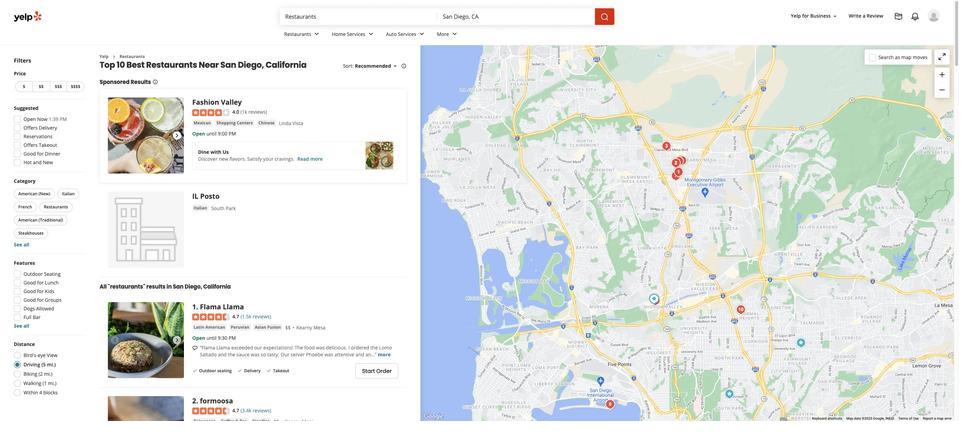 Task type: describe. For each thing, give the bounding box(es) containing it.
in
[[167, 283, 172, 291]]

zoom out image
[[939, 86, 947, 94]]

see all for features
[[14, 323, 29, 329]]

more inside dine with us discover new flavors. satisfy your cravings. read more
[[311, 156, 323, 162]]

option group containing distance
[[12, 341, 86, 399]]

reviews) for formoosa
[[253, 408, 271, 414]]

kearny
[[297, 325, 312, 331]]

good for groups
[[24, 297, 62, 303]]

1 vertical spatial more
[[378, 352, 391, 358]]

start order link
[[356, 364, 399, 379]]

4.7 link for 2 . formoosa
[[233, 407, 239, 415]]

error
[[945, 417, 953, 421]]

mesa
[[314, 325, 326, 331]]

il posto image
[[723, 387, 737, 401]]

now
[[37, 116, 48, 123]]

report a map error
[[924, 417, 953, 421]]

saltado
[[200, 352, 217, 358]]

group containing features
[[12, 260, 86, 330]]

projects image
[[895, 12, 904, 21]]

read
[[298, 156, 309, 162]]

1 . flama llama
[[192, 303, 244, 312]]

all "restaurants" results in san diego, california
[[100, 283, 231, 291]]

16 checkmark v2 image for outdoor seating
[[192, 368, 198, 374]]

mi.) for walking (1 mi.)
[[48, 380, 57, 387]]

16 chevron down v2 image for recommended
[[393, 63, 398, 69]]

slideshow element for open until 9:00 pm
[[108, 98, 184, 174]]

Near text field
[[443, 13, 590, 20]]

view
[[47, 352, 58, 359]]

see all button for features
[[14, 323, 29, 329]]

price
[[14, 70, 26, 77]]

biking (2 mi.)
[[24, 371, 52, 378]]

hot
[[24, 159, 32, 166]]

price group
[[14, 70, 86, 93]]

craft house fashion valley image
[[649, 294, 663, 308]]

terms of use
[[899, 417, 920, 421]]

see all for category
[[14, 242, 29, 248]]

0 vertical spatial takeout
[[39, 142, 57, 148]]

offers for offers takeout
[[24, 142, 38, 148]]

results
[[131, 78, 151, 86]]

terms of use link
[[899, 417, 920, 421]]

1 vertical spatial delivery
[[244, 368, 261, 374]]

1 vertical spatial restaurants link
[[120, 54, 145, 60]]

valley
[[221, 98, 242, 107]]

report
[[924, 417, 934, 421]]

good for lunch
[[24, 280, 59, 286]]

latin
[[194, 325, 204, 331]]

american inside button
[[206, 325, 225, 331]]

(3.4k reviews) link
[[241, 407, 271, 415]]

server
[[291, 352, 305, 358]]

driving
[[24, 362, 40, 368]]

yelp for yelp for business
[[792, 13, 802, 19]]

1 horizontal spatial san
[[221, 59, 236, 71]]

llama inside "flama llama exceeded our expectations! the food was delicious. i ordered the lomo saltado and the sauce was so tasty. our server phoebe was attentive and an…"
[[217, 345, 230, 351]]

cravings.
[[275, 156, 295, 162]]

italian for the bottom italian button
[[194, 205, 207, 211]]

yelp for business button
[[789, 10, 841, 22]]

our
[[281, 352, 290, 358]]

fashion valley
[[192, 98, 242, 107]]

none field find
[[285, 13, 432, 20]]

0 horizontal spatial and
[[33, 159, 42, 166]]

category
[[14, 178, 36, 184]]

use
[[914, 417, 920, 421]]

0 vertical spatial reviews)
[[249, 109, 267, 115]]

peruvian link
[[230, 324, 251, 331]]

fashion valley image
[[108, 98, 184, 174]]

auto
[[386, 31, 397, 37]]

offers takeout
[[24, 142, 57, 148]]

discover
[[198, 156, 218, 162]]

within
[[24, 390, 38, 396]]

formoosa image
[[669, 156, 683, 170]]

south park
[[211, 205, 236, 212]]

write a review
[[850, 13, 884, 19]]

auto services
[[386, 31, 417, 37]]

sponsored results
[[100, 78, 151, 86]]

dinner
[[45, 151, 60, 157]]

business categories element
[[279, 25, 941, 45]]

4.7 link for 1 . flama llama
[[233, 313, 239, 321]]

write a review link
[[847, 10, 887, 22]]

tyler b. image
[[928, 9, 941, 22]]

1 horizontal spatial and
[[218, 352, 227, 358]]

pm for open now 1:39 pm
[[60, 116, 67, 123]]

attentive
[[335, 352, 355, 358]]

for for kids
[[37, 288, 44, 295]]

1 horizontal spatial takeout
[[273, 368, 290, 374]]

order
[[377, 367, 392, 375]]

park
[[226, 205, 236, 212]]

dine with us discover new flavors. satisfy your cravings. read more
[[198, 149, 323, 162]]

top
[[100, 59, 115, 71]]

0 horizontal spatial the
[[228, 352, 235, 358]]

asian fusion button
[[254, 324, 283, 331]]

was down 'delicious.'
[[325, 352, 334, 358]]

for for dinner
[[37, 151, 44, 157]]

exceeded
[[231, 345, 253, 351]]

peruvian button
[[230, 324, 251, 331]]

sponsored
[[100, 78, 130, 86]]

full bar
[[24, 314, 41, 321]]

outdoor for outdoor seating
[[199, 368, 216, 374]]

delivery inside group
[[39, 125, 57, 131]]

(1.5k reviews) link
[[241, 313, 271, 321]]

outdoor seating
[[199, 368, 232, 374]]

zoom in image
[[939, 70, 947, 79]]

flama
[[200, 303, 221, 312]]

24 chevron down v2 image for more
[[451, 30, 459, 38]]

keyboard
[[813, 417, 827, 421]]

chinese link
[[257, 120, 276, 127]]

tasty.
[[268, 352, 280, 358]]

shopping centers link
[[215, 120, 254, 127]]

write
[[850, 13, 862, 19]]

il posto image
[[108, 192, 184, 268]]

(3.4k reviews)
[[241, 408, 271, 414]]

as
[[896, 54, 901, 60]]

asian fusion link
[[254, 324, 283, 331]]

search image
[[601, 13, 609, 21]]

"flama llama exceeded our expectations! the food was delicious. i ordered the lomo saltado and the sauce was so tasty. our server phoebe was attentive and an…"
[[200, 345, 392, 358]]

previous image
[[111, 132, 119, 140]]

business
[[811, 13, 832, 19]]

fashion valley link
[[192, 98, 242, 107]]

open until 9:00 pm
[[192, 130, 236, 137]]

expectations!
[[264, 345, 294, 351]]

0 vertical spatial 16 info v2 image
[[401, 63, 407, 69]]

notifications image
[[912, 12, 920, 21]]

4
[[39, 390, 42, 396]]

user actions element
[[786, 9, 951, 51]]

1 vertical spatial diego,
[[185, 283, 202, 291]]

open for open now 1:39 pm
[[24, 116, 36, 123]]

within 4 blocks
[[24, 390, 58, 396]]

open now 1:39 pm
[[24, 116, 67, 123]]

0 vertical spatial italian button
[[58, 189, 79, 199]]

asian fusion
[[255, 325, 281, 331]]

terms
[[899, 417, 909, 421]]

for for business
[[803, 13, 810, 19]]

offers for offers delivery
[[24, 125, 38, 131]]

2 horizontal spatial and
[[356, 352, 365, 358]]

for for lunch
[[37, 280, 44, 286]]

shopping
[[217, 120, 236, 126]]

see for features
[[14, 323, 22, 329]]

recommended
[[355, 63, 391, 69]]

expand map image
[[939, 53, 947, 61]]

french
[[18, 204, 32, 210]]

4.7 star rating image for flama
[[192, 314, 230, 321]]

mi.) for biking (2 mi.)
[[44, 371, 52, 378]]

american for american (traditional)
[[18, 217, 37, 223]]

good for good for kids
[[24, 288, 36, 295]]

0 horizontal spatial california
[[203, 283, 231, 291]]



Task type: locate. For each thing, give the bounding box(es) containing it.
next image for open until 9:00 pm
[[173, 132, 181, 140]]

4.7 for formoosa
[[233, 408, 239, 414]]

a for write
[[864, 13, 866, 19]]

2 4.7 from the top
[[233, 408, 239, 414]]

1 vertical spatial slideshow element
[[108, 303, 184, 379]]

24 chevron down v2 image for restaurants
[[313, 30, 321, 38]]

outdoor down saltado
[[199, 368, 216, 374]]

open down latin
[[192, 335, 205, 342]]

16 speech v2 image
[[192, 346, 198, 351]]

1 . from the top
[[196, 303, 198, 312]]

1 horizontal spatial restaurants link
[[279, 25, 327, 45]]

map for error
[[938, 417, 945, 421]]

open for open until 9:00 pm
[[192, 130, 205, 137]]

services right auto
[[398, 31, 417, 37]]

4.7 left (1.5k
[[233, 314, 239, 320]]

pm
[[60, 116, 67, 123], [229, 130, 236, 137], [229, 335, 236, 342]]

home services link
[[327, 25, 381, 45]]

1 vertical spatial a
[[935, 417, 937, 421]]

yelp
[[792, 13, 802, 19], [100, 54, 109, 60]]

home
[[332, 31, 346, 37]]

0 vertical spatial llama
[[223, 303, 244, 312]]

flama llama image
[[108, 303, 184, 379]]

services right home
[[347, 31, 366, 37]]

new
[[219, 156, 228, 162]]

american (traditional)
[[18, 217, 63, 223]]

1 vertical spatial 16 chevron down v2 image
[[393, 63, 398, 69]]

16 chevron down v2 image inside yelp for business button
[[833, 13, 838, 19]]

flama llama link
[[200, 303, 244, 312]]

(2
[[39, 371, 43, 378]]

1
[[192, 303, 196, 312]]

linda vista
[[279, 120, 304, 127]]

mi.) right (1
[[48, 380, 57, 387]]

the
[[371, 345, 378, 351], [228, 352, 235, 358]]

see all button down steakhouses button
[[14, 242, 29, 248]]

$$ inside button
[[39, 84, 44, 90]]

1 vertical spatial american
[[18, 217, 37, 223]]

dine
[[198, 149, 209, 155]]

1 horizontal spatial map
[[938, 417, 945, 421]]

offers down reservations
[[24, 142, 38, 148]]

mexican link
[[192, 120, 213, 127]]

il posto link
[[192, 192, 220, 201]]

shopping centers button
[[215, 120, 254, 127]]

0 vertical spatial diego,
[[238, 59, 264, 71]]

map for moves
[[902, 54, 912, 60]]

3 16 checkmark v2 image from the left
[[266, 368, 272, 374]]

next image for open until 9:30 pm
[[173, 337, 181, 345]]

4.0 (1k reviews)
[[233, 109, 267, 115]]

california
[[266, 59, 307, 71], [203, 283, 231, 291]]

until for until 9:30 pm
[[207, 335, 217, 342]]

all down full at the left
[[23, 323, 29, 329]]

0 horizontal spatial diego,
[[185, 283, 202, 291]]

bar
[[33, 314, 41, 321]]

san right the in
[[173, 283, 184, 291]]

group
[[935, 67, 951, 98], [12, 105, 86, 168], [12, 178, 86, 248], [12, 260, 86, 330]]

group containing suggested
[[12, 105, 86, 168]]

0 vertical spatial see all
[[14, 242, 29, 248]]

data
[[855, 417, 862, 421]]

©2023
[[863, 417, 873, 421]]

for inside button
[[803, 13, 810, 19]]

steamy piggy image
[[673, 155, 686, 168]]

yelp left business
[[792, 13, 802, 19]]

4.7 star rating image down flama at bottom left
[[192, 314, 230, 321]]

2 . from the top
[[196, 397, 198, 406]]

open for open until 9:30 pm
[[192, 335, 205, 342]]

24 chevron down v2 image right auto services
[[418, 30, 426, 38]]

delivery down the 'sauce'
[[244, 368, 261, 374]]

restaurants inside restaurants button
[[44, 204, 68, 210]]

1 vertical spatial yelp
[[100, 54, 109, 60]]

. for 1
[[196, 303, 198, 312]]

french button
[[14, 202, 37, 212]]

0 vertical spatial american
[[18, 191, 37, 197]]

1 vertical spatial llama
[[217, 345, 230, 351]]

1 vertical spatial outdoor
[[199, 368, 216, 374]]

1 24 chevron down v2 image from the left
[[367, 30, 375, 38]]

yelp inside button
[[792, 13, 802, 19]]

0 horizontal spatial takeout
[[39, 142, 57, 148]]

4.7
[[233, 314, 239, 320], [233, 408, 239, 414]]

american (traditional) button
[[14, 215, 68, 226]]

pm right 1:39 at the top
[[60, 116, 67, 123]]

4 star rating image
[[192, 109, 230, 116]]

blocks
[[43, 390, 58, 396]]

4.7 for flama llama
[[233, 314, 239, 320]]

satisfy
[[247, 156, 262, 162]]

24 chevron down v2 image inside more link
[[451, 30, 459, 38]]

lunch
[[45, 280, 59, 286]]

0 horizontal spatial 16 chevron down v2 image
[[393, 63, 398, 69]]

map region
[[406, 37, 960, 421]]

2 see all from the top
[[14, 323, 29, 329]]

24 chevron down v2 image
[[313, 30, 321, 38], [451, 30, 459, 38]]

2 next image from the top
[[173, 337, 181, 345]]

0 horizontal spatial yelp
[[100, 54, 109, 60]]

best
[[127, 59, 145, 71]]

0 vertical spatial see
[[14, 242, 22, 248]]

$$ right fusion
[[285, 325, 291, 331]]

0 vertical spatial map
[[902, 54, 912, 60]]

ten seconds yunnan rice noodle image
[[676, 154, 690, 168]]

1 horizontal spatial diego,
[[238, 59, 264, 71]]

4 good from the top
[[24, 297, 36, 303]]

dogs allowed
[[24, 306, 54, 312]]

Find text field
[[285, 13, 432, 20]]

2 services from the left
[[398, 31, 417, 37]]

16 chevron down v2 image right business
[[833, 13, 838, 19]]

16 chevron right v2 image
[[111, 54, 117, 59]]

a right write
[[864, 13, 866, 19]]

2 slideshow element from the top
[[108, 303, 184, 379]]

0 vertical spatial san
[[221, 59, 236, 71]]

0 vertical spatial 4.7 star rating image
[[192, 314, 230, 321]]

0 vertical spatial the
[[371, 345, 378, 351]]

good for good for lunch
[[24, 280, 36, 286]]

1 vertical spatial 4.7 link
[[233, 407, 239, 415]]

offers up reservations
[[24, 125, 38, 131]]

llama down 9:30
[[217, 345, 230, 351]]

chinese
[[259, 120, 275, 126]]

pm right 9:00
[[229, 130, 236, 137]]

16 chevron down v2 image inside "recommended" popup button
[[393, 63, 398, 69]]

asian
[[255, 325, 267, 331]]

0 horizontal spatial map
[[902, 54, 912, 60]]

see down steakhouses button
[[14, 242, 22, 248]]

16 info v2 image right "recommended" popup button
[[401, 63, 407, 69]]

16 checkmark v2 image for takeout
[[266, 368, 272, 374]]

1 horizontal spatial 24 chevron down v2 image
[[418, 30, 426, 38]]

0 horizontal spatial 16 checkmark v2 image
[[192, 368, 198, 374]]

american for american (new)
[[18, 191, 37, 197]]

(1.5k
[[241, 314, 252, 320]]

$ button
[[15, 81, 32, 92]]

0 vertical spatial delivery
[[39, 125, 57, 131]]

1 horizontal spatial services
[[398, 31, 417, 37]]

san right near
[[221, 59, 236, 71]]

map right as
[[902, 54, 912, 60]]

1 horizontal spatial the
[[371, 345, 378, 351]]

until left 9:00
[[207, 130, 217, 137]]

takeout
[[39, 142, 57, 148], [273, 368, 290, 374]]

. for 2
[[196, 397, 198, 406]]

4.7 star rating image for formoosa
[[192, 408, 230, 415]]

0 vertical spatial italian
[[62, 191, 75, 197]]

16 checkmark v2 image left outdoor seating
[[192, 368, 198, 374]]

2 offers from the top
[[24, 142, 38, 148]]

1 until from the top
[[207, 130, 217, 137]]

0 vertical spatial 16 chevron down v2 image
[[833, 13, 838, 19]]

0 vertical spatial 4.7
[[233, 314, 239, 320]]

1 none field from the left
[[285, 13, 432, 20]]

all for features
[[23, 323, 29, 329]]

the left the 'sauce'
[[228, 352, 235, 358]]

0 horizontal spatial 16 info v2 image
[[152, 79, 158, 85]]

services for home services
[[347, 31, 366, 37]]

formoosa link
[[200, 397, 233, 406]]

latin american button
[[192, 324, 227, 331]]

delivery down the open now 1:39 pm
[[39, 125, 57, 131]]

yelp link
[[100, 54, 109, 60]]

offers
[[24, 125, 38, 131], [24, 142, 38, 148]]

1 horizontal spatial 24 chevron down v2 image
[[451, 30, 459, 38]]

16 info v2 image right "results"
[[152, 79, 158, 85]]

see all down full at the left
[[14, 323, 29, 329]]

4.7 star rating image down 2 . formoosa
[[192, 408, 230, 415]]

1 vertical spatial open
[[192, 130, 205, 137]]

services inside auto services link
[[398, 31, 417, 37]]

1 4.7 star rating image from the top
[[192, 314, 230, 321]]

1 vertical spatial all
[[23, 323, 29, 329]]

seating
[[44, 271, 61, 278]]

24 chevron down v2 image inside auto services link
[[418, 30, 426, 38]]

(5
[[41, 362, 46, 368]]

italian down il
[[194, 205, 207, 211]]

shortcuts
[[828, 417, 843, 421]]

0 horizontal spatial italian button
[[58, 189, 79, 199]]

16 chevron down v2 image right 'recommended'
[[393, 63, 398, 69]]

with
[[211, 149, 222, 155]]

san
[[221, 59, 236, 71], [173, 283, 184, 291]]

more down lomo
[[378, 352, 391, 358]]

1 vertical spatial pm
[[229, 130, 236, 137]]

0 horizontal spatial none field
[[285, 13, 432, 20]]

24 chevron down v2 image left home
[[313, 30, 321, 38]]

all
[[23, 242, 29, 248], [23, 323, 29, 329]]

16 info v2 image
[[401, 63, 407, 69], [152, 79, 158, 85]]

2 all from the top
[[23, 323, 29, 329]]

outdoor for outdoor seating
[[24, 271, 43, 278]]

posto
[[200, 192, 220, 201]]

$$ left the $$$ button
[[39, 84, 44, 90]]

next image
[[173, 132, 181, 140], [173, 337, 181, 345]]

google image
[[423, 413, 445, 421]]

1 horizontal spatial more
[[378, 352, 391, 358]]

until for until 9:00 pm
[[207, 130, 217, 137]]

1 4.7 link from the top
[[233, 313, 239, 321]]

fashion valley image
[[648, 292, 661, 306]]

mi.)
[[47, 362, 56, 368], [44, 371, 52, 378], [48, 380, 57, 387]]

1 see all button from the top
[[14, 242, 29, 248]]

search as map moves
[[879, 54, 928, 60]]

good for good for groups
[[24, 297, 36, 303]]

see
[[14, 242, 22, 248], [14, 323, 22, 329]]

0 vertical spatial .
[[196, 303, 198, 312]]

4.7 link left (1.5k
[[233, 313, 239, 321]]

2 vertical spatial reviews)
[[253, 408, 271, 414]]

a for report
[[935, 417, 937, 421]]

the vibe image
[[735, 303, 748, 317]]

yuk dae jang image
[[660, 139, 674, 153]]

0 vertical spatial all
[[23, 242, 29, 248]]

outdoor
[[24, 271, 43, 278], [199, 368, 216, 374]]

mi.) right (5
[[47, 362, 56, 368]]

italian up restaurants button at left
[[62, 191, 75, 197]]

0 vertical spatial see all button
[[14, 242, 29, 248]]

none field near
[[443, 13, 590, 20]]

and right hot
[[33, 159, 42, 166]]

1 vertical spatial 16 info v2 image
[[152, 79, 158, 85]]

reservations
[[24, 133, 53, 140]]

was down "our" on the left bottom of page
[[251, 352, 260, 358]]

16 chevron down v2 image
[[833, 13, 838, 19], [393, 63, 398, 69]]

takeout down the our on the bottom of page
[[273, 368, 290, 374]]

mi.) for driving (5 mi.)
[[47, 362, 56, 368]]

allowed
[[36, 306, 54, 312]]

16 checkmark v2 image right seating
[[237, 368, 243, 374]]

1 16 checkmark v2 image from the left
[[192, 368, 198, 374]]

for down good for kids
[[37, 297, 44, 303]]

0 vertical spatial restaurants link
[[279, 25, 327, 45]]

for for groups
[[37, 297, 44, 303]]

. left flama at bottom left
[[196, 303, 198, 312]]

yelp for business
[[792, 13, 832, 19]]

1 slideshow element from the top
[[108, 98, 184, 174]]

slideshow element
[[108, 98, 184, 174], [108, 303, 184, 379]]

0 vertical spatial open
[[24, 116, 36, 123]]

good down good for lunch
[[24, 288, 36, 295]]

until up "flama
[[207, 335, 217, 342]]

24 chevron down v2 image left auto
[[367, 30, 375, 38]]

. left 'formoosa' link
[[196, 397, 198, 406]]

1 vertical spatial reviews)
[[253, 314, 271, 320]]

1 vertical spatial see
[[14, 323, 22, 329]]

16 checkmark v2 image
[[192, 368, 198, 374], [237, 368, 243, 374], [266, 368, 272, 374]]

flama llama image
[[672, 165, 686, 179]]

1 vertical spatial see all button
[[14, 323, 29, 329]]

24 chevron down v2 image for home services
[[367, 30, 375, 38]]

outdoor up good for lunch
[[24, 271, 43, 278]]

2 good from the top
[[24, 280, 36, 286]]

2 24 chevron down v2 image from the left
[[451, 30, 459, 38]]

yelp for yelp link
[[100, 54, 109, 60]]

1:39
[[49, 116, 58, 123]]

open down suggested
[[24, 116, 36, 123]]

1 vertical spatial $$
[[285, 325, 291, 331]]

yun tea house image
[[669, 169, 683, 183]]

american inside "button"
[[18, 217, 37, 223]]

map
[[847, 417, 854, 421]]

pm for open until 9:00 pm
[[229, 130, 236, 137]]

yelp left 16 chevron right v2 icon
[[100, 54, 109, 60]]

start
[[362, 367, 375, 375]]

steakhouses button
[[14, 228, 48, 239]]

1 horizontal spatial none field
[[443, 13, 590, 20]]

all for category
[[23, 242, 29, 248]]

16 checkmark v2 image for delivery
[[237, 368, 243, 374]]

1 horizontal spatial $$
[[285, 325, 291, 331]]

of
[[910, 417, 913, 421]]

see all button for category
[[14, 242, 29, 248]]

1 horizontal spatial california
[[266, 59, 307, 71]]

reviews) right (1k at the top
[[249, 109, 267, 115]]

1 horizontal spatial italian
[[194, 205, 207, 211]]

services inside home services link
[[347, 31, 366, 37]]

mi.) right the (2
[[44, 371, 52, 378]]

1 see all from the top
[[14, 242, 29, 248]]

see all button down full at the left
[[14, 323, 29, 329]]

chinese button
[[257, 120, 276, 127]]

good up hot
[[24, 151, 36, 157]]

italian inside group
[[62, 191, 75, 197]]

2 vertical spatial mi.)
[[48, 380, 57, 387]]

american
[[18, 191, 37, 197], [18, 217, 37, 223], [206, 325, 225, 331]]

1 vertical spatial italian
[[194, 205, 207, 211]]

bird's-
[[24, 352, 38, 359]]

italian button up restaurants button at left
[[58, 189, 79, 199]]

1 vertical spatial italian button
[[192, 205, 209, 212]]

24 chevron down v2 image right more
[[451, 30, 459, 38]]

slideshow element for open until 9:30 pm
[[108, 303, 184, 379]]

1 horizontal spatial italian button
[[192, 205, 209, 212]]

delivery
[[39, 125, 57, 131], [244, 368, 261, 374]]

2 none field from the left
[[443, 13, 590, 20]]

american down category
[[18, 191, 37, 197]]

1 24 chevron down v2 image from the left
[[313, 30, 321, 38]]

4.7 link left (3.4k
[[233, 407, 239, 415]]

1 vertical spatial san
[[173, 283, 184, 291]]

1 vertical spatial offers
[[24, 142, 38, 148]]

0 vertical spatial offers
[[24, 125, 38, 131]]

and right saltado
[[218, 352, 227, 358]]

was
[[316, 345, 325, 351], [251, 352, 260, 358], [325, 352, 334, 358]]

0 horizontal spatial 24 chevron down v2 image
[[313, 30, 321, 38]]

c level image
[[604, 398, 618, 412]]

more
[[311, 156, 323, 162], [378, 352, 391, 358]]

features
[[14, 260, 35, 266]]

1 vertical spatial california
[[203, 283, 231, 291]]

biking
[[24, 371, 37, 378]]

0 vertical spatial next image
[[173, 132, 181, 140]]

0 horizontal spatial services
[[347, 31, 366, 37]]

1 vertical spatial see all
[[14, 323, 29, 329]]

restaurants inside business categories element
[[284, 31, 312, 37]]

None field
[[285, 13, 432, 20], [443, 13, 590, 20]]

24 chevron down v2 image for auto services
[[418, 30, 426, 38]]

option group
[[12, 341, 86, 399]]

outdoor seating
[[24, 271, 61, 278]]

llama up (1.5k
[[223, 303, 244, 312]]

24 chevron down v2 image inside home services link
[[367, 30, 375, 38]]

previous image
[[111, 337, 119, 345]]

2 4.7 link from the top
[[233, 407, 239, 415]]

0 horizontal spatial italian
[[62, 191, 75, 197]]

2 4.7 star rating image from the top
[[192, 408, 230, 415]]

all down steakhouses button
[[23, 242, 29, 248]]

open until 9:30 pm
[[192, 335, 236, 342]]

baba'z grill image
[[795, 336, 809, 350]]

more link
[[432, 25, 465, 45]]

1 horizontal spatial delivery
[[244, 368, 261, 374]]

latin american link
[[192, 324, 227, 331]]

0 vertical spatial pm
[[60, 116, 67, 123]]

0 horizontal spatial a
[[864, 13, 866, 19]]

None search field
[[280, 8, 616, 25]]

0 vertical spatial slideshow element
[[108, 98, 184, 174]]

good up good for kids
[[24, 280, 36, 286]]

2 vertical spatial american
[[206, 325, 225, 331]]

0 vertical spatial more
[[311, 156, 323, 162]]

0 horizontal spatial $$
[[39, 84, 44, 90]]

takeout up dinner
[[39, 142, 57, 148]]

for left business
[[803, 13, 810, 19]]

1 vertical spatial mi.)
[[44, 371, 52, 378]]

4.7 left (3.4k
[[233, 408, 239, 414]]

see all down steakhouses button
[[14, 242, 29, 248]]

reviews) for flama llama
[[253, 314, 271, 320]]

for up good for kids
[[37, 280, 44, 286]]

0 vertical spatial 4.7 link
[[233, 313, 239, 321]]

3 good from the top
[[24, 288, 36, 295]]

2 24 chevron down v2 image from the left
[[418, 30, 426, 38]]

1 next image from the top
[[173, 132, 181, 140]]

for down offers takeout
[[37, 151, 44, 157]]

was up 'phoebe' on the bottom left
[[316, 345, 325, 351]]

24 chevron down v2 image
[[367, 30, 375, 38], [418, 30, 426, 38]]

1 good from the top
[[24, 151, 36, 157]]

italian for the topmost italian button
[[62, 191, 75, 197]]

pm right 9:30
[[229, 335, 236, 342]]

good for good for dinner
[[24, 151, 36, 157]]

1 4.7 from the top
[[233, 314, 239, 320]]

american inside button
[[18, 191, 37, 197]]

mexican
[[194, 120, 211, 126]]

the up the an…" at left bottom
[[371, 345, 378, 351]]

0 horizontal spatial restaurants link
[[120, 54, 145, 60]]

0 vertical spatial $$
[[39, 84, 44, 90]]

services for auto services
[[398, 31, 417, 37]]

16 checkmark v2 image down the tasty.
[[266, 368, 272, 374]]

american down french "button"
[[18, 217, 37, 223]]

2 16 checkmark v2 image from the left
[[237, 368, 243, 374]]

1 vertical spatial .
[[196, 397, 198, 406]]

reviews) up asian
[[253, 314, 271, 320]]

2 until from the top
[[207, 335, 217, 342]]

restaurants
[[284, 31, 312, 37], [120, 54, 145, 60], [146, 59, 197, 71], [44, 204, 68, 210]]

more right read
[[311, 156, 323, 162]]

good up dogs
[[24, 297, 36, 303]]

1 horizontal spatial yelp
[[792, 13, 802, 19]]

see for category
[[14, 242, 22, 248]]

pm for open until 9:30 pm
[[229, 335, 236, 342]]

good for kids
[[24, 288, 54, 295]]

4.7 star rating image
[[192, 314, 230, 321], [192, 408, 230, 415]]

american up open until 9:30 pm
[[206, 325, 225, 331]]

open down the mexican button
[[192, 130, 205, 137]]

0 horizontal spatial san
[[173, 283, 184, 291]]

our
[[254, 345, 262, 351]]

italian button down il
[[192, 205, 209, 212]]

food
[[305, 345, 315, 351]]

a right report
[[935, 417, 937, 421]]

2 horizontal spatial 16 checkmark v2 image
[[266, 368, 272, 374]]

reviews) right (3.4k
[[253, 408, 271, 414]]

the
[[295, 345, 303, 351]]

search
[[879, 54, 895, 60]]

16 chevron down v2 image for yelp for business
[[833, 13, 838, 19]]

0 horizontal spatial 24 chevron down v2 image
[[367, 30, 375, 38]]

1 services from the left
[[347, 31, 366, 37]]

1 vertical spatial next image
[[173, 337, 181, 345]]

1 offers from the top
[[24, 125, 38, 131]]

2 see all button from the top
[[14, 323, 29, 329]]

1 see from the top
[[14, 242, 22, 248]]

see all
[[14, 242, 29, 248], [14, 323, 29, 329]]

2 see from the top
[[14, 323, 22, 329]]

google,
[[874, 417, 886, 421]]

1 all from the top
[[23, 242, 29, 248]]

american (new) button
[[14, 189, 55, 199]]

1 vertical spatial takeout
[[273, 368, 290, 374]]

fusion
[[268, 325, 281, 331]]

latin american
[[194, 325, 225, 331]]

group containing category
[[12, 178, 86, 248]]

for down good for lunch
[[37, 288, 44, 295]]

dogs
[[24, 306, 35, 312]]

so
[[261, 352, 266, 358]]

map left error
[[938, 417, 945, 421]]

1 horizontal spatial 16 chevron down v2 image
[[833, 13, 838, 19]]

and down ordered
[[356, 352, 365, 358]]

keyboard shortcuts
[[813, 417, 843, 421]]

see up distance
[[14, 323, 22, 329]]

0 vertical spatial mi.)
[[47, 362, 56, 368]]



Task type: vqa. For each thing, say whether or not it's contained in the screenshot.
1st 4.7 from the bottom of the page
yes



